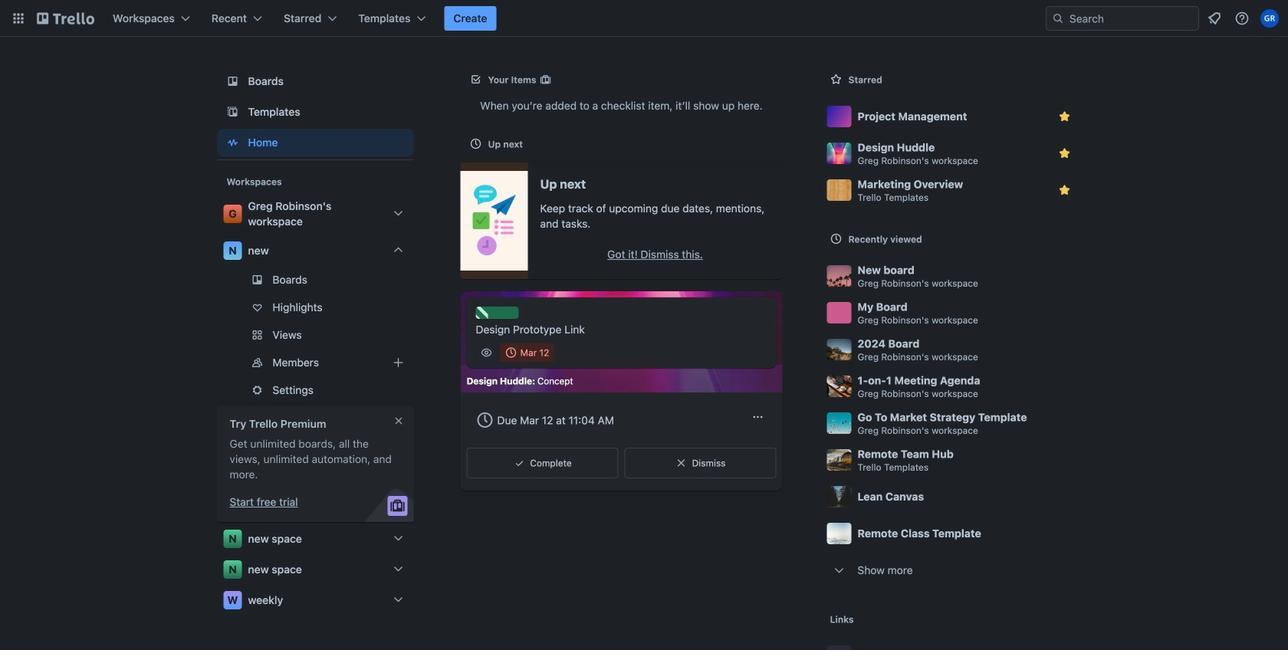 Task type: vqa. For each thing, say whether or not it's contained in the screenshot.
Search "field"
yes



Task type: describe. For each thing, give the bounding box(es) containing it.
add image
[[389, 354, 408, 372]]

click to unstar design huddle . it will be removed from your starred list. image
[[1058, 146, 1073, 161]]

board image
[[224, 72, 242, 91]]

template board image
[[224, 103, 242, 121]]

Search field
[[1065, 8, 1199, 29]]

back to home image
[[37, 6, 94, 31]]

home image
[[224, 133, 242, 152]]



Task type: locate. For each thing, give the bounding box(es) containing it.
0 notifications image
[[1206, 9, 1224, 28]]

search image
[[1053, 12, 1065, 25]]

click to unstar project management. it will be removed from your starred list. image
[[1058, 109, 1073, 124]]

click to unstar marketing overview. it will be removed from your starred list. image
[[1058, 183, 1073, 198]]

open information menu image
[[1235, 11, 1251, 26]]

greg robinson (gregrobinson96) image
[[1261, 9, 1280, 28]]

primary element
[[0, 0, 1289, 37]]

color: green, title: none image
[[476, 307, 519, 319]]



